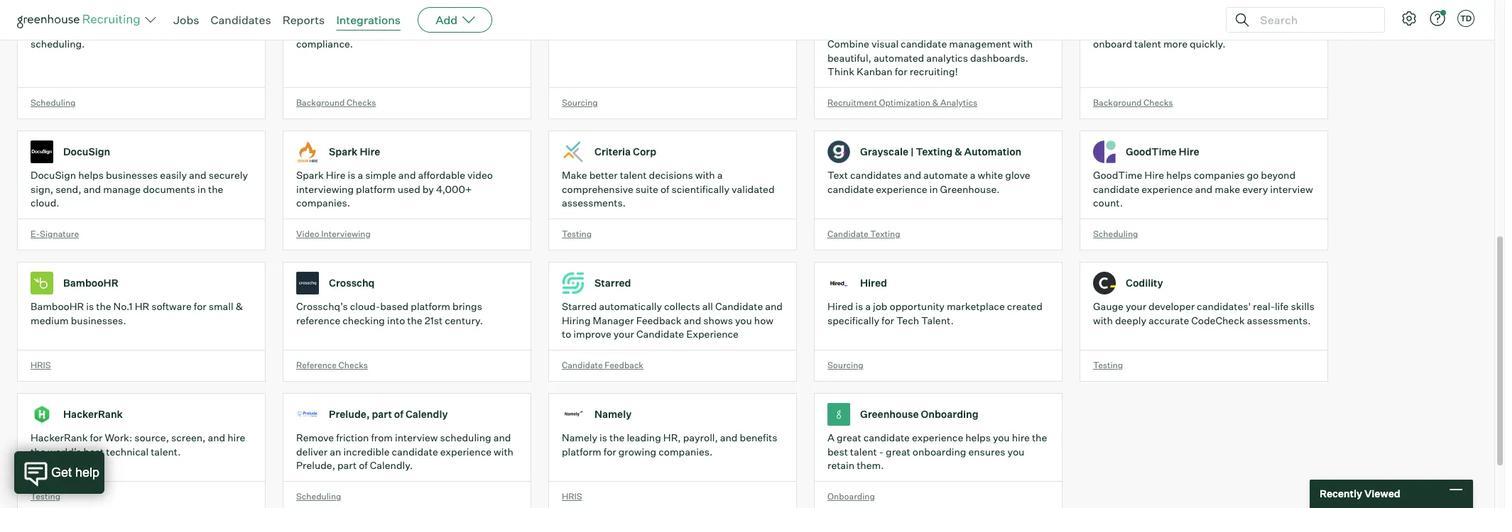 Task type: describe. For each thing, give the bounding box(es) containing it.
and down collects
[[684, 315, 702, 327]]

companies. inside namely is the leading hr, payroll, and benefits platform for growing companies.
[[659, 446, 713, 458]]

jobs link
[[173, 13, 199, 27]]

experience inside "text candidates and automate a white glove candidate experience in greenhouse."
[[876, 183, 928, 195]]

candidates'
[[1197, 301, 1251, 313]]

bamboohr for bamboohr
[[63, 277, 118, 290]]

automated inside unleash your greenhouse data with talentwall and see what's really going on in your pipeline. combine visual candidate management with beautiful, automated analytics dashboards. think kanban for recruiting!
[[874, 52, 925, 64]]

and inside impress top candidates and connect with them before anyone else with calendly's automated scheduling.
[[142, 10, 159, 22]]

scheduling for goodtime hire helps companies go beyond candidate experience and make every interview count.
[[1094, 229, 1139, 239]]

talentwall
[[996, 10, 1045, 22]]

hr
[[135, 301, 149, 313]]

Search text field
[[1257, 10, 1372, 30]]

integrations
[[336, 13, 401, 27]]

hiring
[[562, 315, 591, 327]]

talent inside a great candidate experience helps you hire the best talent - great onboarding ensures you retain them.
[[851, 446, 877, 458]]

criteria corp
[[595, 146, 657, 158]]

to inside starred automatically collects all candidate and hiring manager feedback and shows you how to improve your candidate experience
[[562, 328, 572, 341]]

candidate inside the remove friction from interview scheduling and deliver an incredible candidate experience with prelude, part of calendly.
[[392, 446, 438, 458]]

and right the easily
[[189, 169, 207, 181]]

you right ensures
[[1008, 446, 1025, 458]]

an
[[330, 446, 341, 458]]

0 horizontal spatial sourcing
[[562, 97, 598, 108]]

1 vertical spatial &
[[955, 146, 963, 158]]

|
[[911, 146, 914, 158]]

one
[[368, 24, 386, 36]]

0 vertical spatial prelude,
[[329, 409, 370, 421]]

your up the what's on the top of page
[[868, 10, 889, 22]]

the inside namely is the leading hr, payroll, and benefits platform for growing companies.
[[610, 432, 625, 444]]

and inside 'spark hire is a simple and affordable video interviewing platform used by 4,000+ companies.'
[[399, 169, 416, 181]]

the inside a great candidate experience helps you hire the best talent - great onboarding ensures you retain them.
[[1033, 432, 1048, 444]]

talent inside make better talent decisions with a comprehensive suite of scientifically validated assessments.
[[620, 169, 647, 181]]

management
[[950, 38, 1011, 50]]

suite
[[636, 183, 659, 195]]

spark hire is a simple and affordable video interviewing platform used by 4,000+ companies.
[[296, 169, 493, 209]]

manager
[[593, 315, 634, 327]]

grayscale
[[861, 146, 909, 158]]

ensures
[[969, 446, 1006, 458]]

what's
[[866, 24, 896, 36]]

codecheck
[[1192, 315, 1245, 327]]

automated inside impress top candidates and connect with them before anyone else with calendly's automated scheduling.
[[192, 24, 243, 36]]

add button
[[418, 7, 493, 33]]

businesses
[[106, 169, 158, 181]]

scheduling for impress top candidates and connect with them before anyone else with calendly's automated scheduling.
[[31, 97, 76, 108]]

world's
[[48, 446, 81, 458]]

1 vertical spatial texting
[[871, 229, 901, 239]]

combine
[[828, 38, 870, 50]]

is for bamboohr is the no.1 hr software for small & medium businesses.
[[86, 301, 94, 313]]

a inside 'spark hire is a simple and affordable video interviewing platform used by 4,000+ companies.'
[[358, 169, 363, 181]]

background for hireright background screening integrates with greenhouse - helping you hire and onboard talent more quickly.
[[1094, 97, 1142, 108]]

helps inside goodtime hire helps companies go beyond candidate experience and make every interview count.
[[1167, 169, 1192, 181]]

21st
[[425, 315, 443, 327]]

friction
[[336, 432, 369, 444]]

1 horizontal spatial part
[[372, 409, 392, 421]]

1 vertical spatial sourcing
[[828, 360, 864, 371]]

medium
[[31, 315, 69, 327]]

decision
[[296, 24, 335, 36]]

life
[[1276, 301, 1289, 313]]

testing for make better talent decisions with a comprehensive suite of scientifically validated assessments.
[[562, 229, 592, 239]]

talent.
[[922, 315, 954, 327]]

used
[[398, 183, 421, 195]]

text candidates and automate a white glove candidate experience in greenhouse.
[[828, 169, 1031, 195]]

assessments. for skills
[[1248, 315, 1311, 327]]

incredible
[[344, 446, 390, 458]]

with inside the gauge your developer candidates' real-life skills with deeply accurate codecheck assessments.
[[1094, 315, 1113, 327]]

greenhouse.
[[941, 183, 1000, 195]]

with inside hireright background screening integrates with greenhouse - helping you hire and onboard talent more quickly.
[[1094, 24, 1113, 36]]

day
[[349, 24, 366, 36]]

onboard
[[1094, 38, 1133, 50]]

onboarding inside a great candidate experience helps you hire the best talent - great onboarding ensures you retain them.
[[913, 446, 967, 458]]

hired for hired is a job opportunity marketplace created specifically for tech talent.
[[828, 301, 854, 313]]

hireright background screening integrates with greenhouse - helping you hire and onboard talent more quickly.
[[1094, 10, 1295, 50]]

greenhouse recruiting image
[[17, 11, 145, 28]]

text
[[828, 169, 848, 181]]

candidate down improve
[[562, 360, 603, 371]]

candidates inside "text candidates and automate a white glove candidate experience in greenhouse."
[[851, 169, 902, 181]]

job
[[873, 301, 888, 313]]

efficiency
[[446, 24, 490, 36]]

feedback inside starred automatically collects all candidate and hiring manager feedback and shows you how to improve your candidate experience
[[636, 315, 682, 327]]

and inside "text candidates and automate a white glove candidate experience in greenhouse."
[[904, 169, 922, 181]]

and right send,
[[83, 183, 101, 195]]

is for namely is the leading hr, payroll, and benefits platform for growing companies.
[[600, 432, 608, 444]]

video interviewing
[[296, 229, 371, 239]]

easily manage screening and onboarding from decision to day one with greater efficiency and compliance.
[[296, 10, 511, 50]]

optimization
[[879, 97, 931, 108]]

else
[[99, 24, 118, 36]]

candidate inside "text candidates and automate a white glove candidate experience in greenhouse."
[[828, 183, 874, 195]]

spark hire
[[329, 146, 380, 158]]

docusign helps businesses easily and securely sign, send, and manage documents in the cloud.
[[31, 169, 248, 209]]

2 vertical spatial greenhouse
[[861, 409, 919, 421]]

think
[[828, 66, 855, 78]]

screening for one
[[366, 10, 412, 22]]

work:
[[105, 432, 132, 444]]

screen,
[[171, 432, 206, 444]]

anyone
[[63, 24, 97, 36]]

checks right reference
[[339, 360, 368, 371]]

automate
[[924, 169, 968, 181]]

you inside hireright background screening integrates with greenhouse - helping you hire and onboard talent more quickly.
[[1218, 24, 1235, 36]]

for inside hackerrank for work: source, screen, and hire the world's best technical talent.
[[90, 432, 103, 444]]

for inside unleash your greenhouse data with talentwall and see what's really going on in your pipeline. combine visual candidate management with beautiful, automated analytics dashboards. think kanban for recruiting!
[[895, 66, 908, 78]]

docusign for docusign helps businesses easily and securely sign, send, and manage documents in the cloud.
[[31, 169, 76, 181]]

visual
[[872, 38, 899, 50]]

crosschq's cloud-based platform brings reference checking into the 21st century.
[[296, 301, 483, 327]]

source,
[[134, 432, 169, 444]]

part inside the remove friction from interview scheduling and deliver an incredible candidate experience with prelude, part of calendly.
[[338, 460, 357, 472]]

goodtime hire helps companies go beyond candidate experience and make every interview count.
[[1094, 169, 1314, 209]]

4,000+
[[436, 183, 472, 195]]

developer
[[1149, 301, 1195, 313]]

background checks for easily manage screening and onboarding from decision to day one with greater efficiency and compliance.
[[296, 97, 376, 108]]

hire for a great candidate experience helps you hire the best talent - great onboarding ensures you retain them.
[[1012, 432, 1030, 444]]

docusign for docusign
[[63, 146, 110, 158]]

make
[[562, 169, 587, 181]]

starred for starred automatically collects all candidate and hiring manager feedback and shows you how to improve your candidate experience
[[562, 301, 597, 313]]

a inside "text candidates and automate a white glove candidate experience in greenhouse."
[[971, 169, 976, 181]]

candidate inside a great candidate experience helps you hire the best talent - great onboarding ensures you retain them.
[[864, 432, 910, 444]]

goodtime hire
[[1126, 146, 1200, 158]]

affordable
[[418, 169, 465, 181]]

real-
[[1254, 301, 1276, 313]]

greenhouse inside hireright background screening integrates with greenhouse - helping you hire and onboard talent more quickly.
[[1116, 24, 1172, 36]]

criteria
[[595, 146, 631, 158]]

manage inside 'docusign helps businesses easily and securely sign, send, and manage documents in the cloud.'
[[103, 183, 141, 195]]

experience inside a great candidate experience helps you hire the best talent - great onboarding ensures you retain them.
[[912, 432, 964, 444]]

collects
[[664, 301, 701, 313]]

more
[[1164, 38, 1188, 50]]

e-signature
[[31, 229, 79, 239]]

hris for namely is the leading hr, payroll, and benefits platform for growing companies.
[[562, 492, 583, 502]]

businesses.
[[71, 315, 126, 327]]

a inside make better talent decisions with a comprehensive suite of scientifically validated assessments.
[[718, 169, 723, 181]]

make better talent decisions with a comprehensive suite of scientifically validated assessments.
[[562, 169, 775, 209]]

impress
[[31, 10, 68, 22]]

recently
[[1320, 488, 1363, 500]]

0 horizontal spatial great
[[837, 432, 862, 444]]

goodtime for goodtime hire
[[1126, 146, 1177, 158]]

testing for hackerrank for work: source, screen, and hire the world's best technical talent.
[[31, 492, 61, 502]]

video
[[468, 169, 493, 181]]

1 vertical spatial feedback
[[605, 360, 644, 371]]

candidate down text
[[828, 229, 869, 239]]

interview inside the remove friction from interview scheduling and deliver an incredible candidate experience with prelude, part of calendly.
[[395, 432, 438, 444]]

1 horizontal spatial texting
[[916, 146, 953, 158]]

prelude, inside the remove friction from interview scheduling and deliver an incredible candidate experience with prelude, part of calendly.
[[296, 460, 335, 472]]

scheduling.
[[31, 38, 85, 50]]

deeply
[[1116, 315, 1147, 327]]

candidate inside unleash your greenhouse data with talentwall and see what's really going on in your pipeline. combine visual candidate management with beautiful, automated analytics dashboards. think kanban for recruiting!
[[901, 38, 947, 50]]

from inside easily manage screening and onboarding from decision to day one with greater efficiency and compliance.
[[490, 10, 511, 22]]

easily
[[160, 169, 187, 181]]

greenhouse inside unleash your greenhouse data with talentwall and see what's really going on in your pipeline. combine visual candidate management with beautiful, automated analytics dashboards. think kanban for recruiting!
[[891, 10, 948, 22]]

and right efficiency
[[493, 24, 510, 36]]

opportunity
[[890, 301, 945, 313]]

and inside unleash your greenhouse data with talentwall and see what's really going on in your pipeline. combine visual candidate management with beautiful, automated analytics dashboards. think kanban for recruiting!
[[828, 24, 845, 36]]

calendly
[[406, 409, 448, 421]]

is for hired is a job opportunity marketplace created specifically for tech talent.
[[856, 301, 864, 313]]

impress top candidates and connect with them before anyone else with calendly's automated scheduling.
[[31, 10, 247, 50]]

experience inside goodtime hire helps companies go beyond candidate experience and make every interview count.
[[1142, 183, 1194, 195]]

crosschq
[[329, 277, 375, 290]]

hire for spark hire is a simple and affordable video interviewing platform used by 4,000+ companies.
[[326, 169, 346, 181]]

onboarding inside easily manage screening and onboarding from decision to day one with greater efficiency and compliance.
[[434, 10, 487, 22]]

unleash
[[828, 10, 866, 22]]

hire for hackerrank for work: source, screen, and hire the world's best technical talent.
[[228, 432, 245, 444]]

count.
[[1094, 197, 1124, 209]]

starred for starred
[[595, 277, 631, 290]]

your up management
[[979, 24, 1000, 36]]

pipeline.
[[1002, 24, 1042, 36]]

the inside bamboohr is the no.1 hr software for small & medium businesses.
[[96, 301, 111, 313]]

manage inside easily manage screening and onboarding from decision to day one with greater efficiency and compliance.
[[326, 10, 364, 22]]

all
[[703, 301, 713, 313]]

& inside bamboohr is the no.1 hr software for small & medium businesses.
[[236, 301, 243, 313]]

helps inside 'docusign helps businesses easily and securely sign, send, and manage documents in the cloud.'
[[78, 169, 104, 181]]

in inside unleash your greenhouse data with talentwall and see what's really going on in your pipeline. combine visual candidate management with beautiful, automated analytics dashboards. think kanban for recruiting!
[[969, 24, 977, 36]]

candidates link
[[211, 13, 271, 27]]

for inside bamboohr is the no.1 hr software for small & medium businesses.
[[194, 301, 207, 313]]

automation
[[965, 146, 1022, 158]]



Task type: vqa. For each thing, say whether or not it's contained in the screenshot.


Task type: locate. For each thing, give the bounding box(es) containing it.
with inside the remove friction from interview scheduling and deliver an incredible candidate experience with prelude, part of calendly.
[[494, 446, 514, 458]]

0 horizontal spatial part
[[338, 460, 357, 472]]

brings
[[453, 301, 482, 313]]

& up automate
[[955, 146, 963, 158]]

from
[[490, 10, 511, 22], [371, 432, 393, 444]]

- up more
[[1174, 24, 1179, 36]]

0 horizontal spatial background checks
[[296, 97, 376, 108]]

td button
[[1458, 10, 1475, 27]]

talent inside hireright background screening integrates with greenhouse - helping you hire and onboard talent more quickly.
[[1135, 38, 1162, 50]]

1 horizontal spatial testing
[[562, 229, 592, 239]]

0 vertical spatial from
[[490, 10, 511, 22]]

interview inside goodtime hire helps companies go beyond candidate experience and make every interview count.
[[1271, 183, 1314, 195]]

compliance.
[[296, 38, 353, 50]]

0 vertical spatial assessments.
[[562, 197, 626, 209]]

in inside "text candidates and automate a white glove candidate experience in greenhouse."
[[930, 183, 938, 195]]

a up scientifically
[[718, 169, 723, 181]]

2 background from the left
[[1094, 97, 1142, 108]]

with inside make better talent decisions with a comprehensive suite of scientifically validated assessments.
[[696, 169, 715, 181]]

hire inside hireright background screening integrates with greenhouse - helping you hire and onboard talent more quickly.
[[1237, 24, 1255, 36]]

automated down visual
[[874, 52, 925, 64]]

calendly's
[[142, 24, 190, 36]]

onboarding down greenhouse onboarding
[[913, 446, 967, 458]]

hire for goodtime hire helps companies go beyond candidate experience and make every interview count.
[[1145, 169, 1165, 181]]

0 vertical spatial namely
[[595, 409, 632, 421]]

best
[[83, 446, 104, 458], [828, 446, 848, 458]]

gauge your developer candidates' real-life skills with deeply accurate codecheck assessments.
[[1094, 301, 1315, 327]]

assessments. down life in the right bottom of the page
[[1248, 315, 1311, 327]]

for left small
[[194, 301, 207, 313]]

your inside starred automatically collects all candidate and hiring manager feedback and shows you how to improve your candidate experience
[[614, 328, 635, 341]]

1 vertical spatial part
[[338, 460, 357, 472]]

hr,
[[664, 432, 681, 444]]

0 vertical spatial platform
[[356, 183, 396, 195]]

0 vertical spatial to
[[338, 24, 347, 36]]

0 horizontal spatial testing
[[31, 492, 61, 502]]

0 horizontal spatial hired
[[828, 301, 854, 313]]

validated
[[732, 183, 775, 195]]

hackerrank for hackerrank
[[63, 409, 123, 421]]

greenhouse onboarding
[[861, 409, 979, 421]]

a up greenhouse.
[[971, 169, 976, 181]]

and up calendly's
[[142, 10, 159, 22]]

assessments. inside the gauge your developer candidates' real-life skills with deeply accurate codecheck assessments.
[[1248, 315, 1311, 327]]

0 vertical spatial talent
[[1135, 38, 1162, 50]]

and inside hackerrank for work: source, screen, and hire the world's best technical talent.
[[208, 432, 225, 444]]

shows
[[704, 315, 733, 327]]

1 horizontal spatial &
[[933, 97, 939, 108]]

experience
[[687, 328, 739, 341]]

0 vertical spatial great
[[837, 432, 862, 444]]

namely is the leading hr, payroll, and benefits platform for growing companies.
[[562, 432, 778, 458]]

0 horizontal spatial hire
[[228, 432, 245, 444]]

and up used
[[399, 169, 416, 181]]

1 background checks from the left
[[296, 97, 376, 108]]

add
[[436, 13, 458, 27]]

background for easily manage screening and onboarding from decision to day one with greater efficiency and compliance.
[[296, 97, 345, 108]]

remove
[[296, 432, 334, 444]]

1 horizontal spatial automated
[[874, 52, 925, 64]]

and inside goodtime hire helps companies go beyond candidate experience and make every interview count.
[[1196, 183, 1213, 195]]

1 horizontal spatial platform
[[411, 301, 451, 313]]

1 horizontal spatial scheduling
[[296, 492, 341, 502]]

for inside hired is a job opportunity marketplace created specifically for tech talent.
[[882, 315, 895, 327]]

0 horizontal spatial to
[[338, 24, 347, 36]]

screening for hire
[[1199, 10, 1245, 22]]

and inside the remove friction from interview scheduling and deliver an incredible candidate experience with prelude, part of calendly.
[[494, 432, 511, 444]]

spark for spark hire is a simple and affordable video interviewing platform used by 4,000+ companies.
[[296, 169, 324, 181]]

prelude, down deliver
[[296, 460, 335, 472]]

analytics
[[941, 97, 978, 108]]

hired for hired
[[861, 277, 887, 290]]

bamboohr is the no.1 hr software for small & medium businesses.
[[31, 301, 243, 327]]

onboarding down retain
[[828, 492, 875, 502]]

1 horizontal spatial background checks
[[1094, 97, 1174, 108]]

screening inside easily manage screening and onboarding from decision to day one with greater efficiency and compliance.
[[366, 10, 412, 22]]

1 vertical spatial bamboohr
[[31, 301, 84, 313]]

hire for goodtime hire
[[1179, 146, 1200, 158]]

is inside bamboohr is the no.1 hr software for small & medium businesses.
[[86, 301, 94, 313]]

is inside hired is a job opportunity marketplace created specifically for tech talent.
[[856, 301, 864, 313]]

bamboohr inside bamboohr is the no.1 hr software for small & medium businesses.
[[31, 301, 84, 313]]

0 horizontal spatial in
[[198, 183, 206, 195]]

bamboohr for bamboohr is the no.1 hr software for small & medium businesses.
[[31, 301, 84, 313]]

hackerrank for work: source, screen, and hire the world's best technical talent.
[[31, 432, 245, 458]]

1 horizontal spatial sourcing
[[828, 360, 864, 371]]

& left the analytics
[[933, 97, 939, 108]]

0 horizontal spatial texting
[[871, 229, 901, 239]]

a inside hired is a job opportunity marketplace created specifically for tech talent.
[[866, 301, 871, 313]]

make
[[1215, 183, 1241, 195]]

bamboohr
[[63, 277, 118, 290], [31, 301, 84, 313]]

from up efficiency
[[490, 10, 511, 22]]

background checks
[[296, 97, 376, 108], [1094, 97, 1174, 108]]

2 horizontal spatial in
[[969, 24, 977, 36]]

companies. down the interviewing
[[296, 197, 350, 209]]

created
[[1007, 301, 1043, 313]]

candidates down grayscale
[[851, 169, 902, 181]]

experience down greenhouse onboarding
[[912, 432, 964, 444]]

1 vertical spatial onboarding
[[913, 446, 967, 458]]

checks for quickly.
[[1144, 97, 1174, 108]]

talent up suite
[[620, 169, 647, 181]]

best inside a great candidate experience helps you hire the best talent - great onboarding ensures you retain them.
[[828, 446, 848, 458]]

hire inside 'spark hire is a simple and affordable video interviewing platform used by 4,000+ companies.'
[[326, 169, 346, 181]]

1 vertical spatial manage
[[103, 183, 141, 195]]

candidates
[[211, 13, 271, 27]]

and right scheduling
[[494, 432, 511, 444]]

with inside easily manage screening and onboarding from decision to day one with greater efficiency and compliance.
[[388, 24, 408, 36]]

and up greater
[[414, 10, 432, 22]]

your inside the gauge your developer candidates' real-life skills with deeply accurate codecheck assessments.
[[1126, 301, 1147, 313]]

onboarding up efficiency
[[434, 10, 487, 22]]

- inside a great candidate experience helps you hire the best talent - great onboarding ensures you retain them.
[[880, 446, 884, 458]]

1 horizontal spatial hire
[[1012, 432, 1030, 444]]

a great candidate experience helps you hire the best talent - great onboarding ensures you retain them.
[[828, 432, 1048, 472]]

hackerrank up work: at left
[[63, 409, 123, 421]]

goodtime up count. on the right top
[[1094, 169, 1143, 181]]

docusign up send,
[[63, 146, 110, 158]]

of left the calendly
[[394, 409, 404, 421]]

in inside 'docusign helps businesses easily and securely sign, send, and manage documents in the cloud.'
[[198, 183, 206, 195]]

namely for namely
[[595, 409, 632, 421]]

docusign
[[63, 146, 110, 158], [31, 169, 76, 181]]

bamboohr up businesses.
[[63, 277, 118, 290]]

1 horizontal spatial candidates
[[851, 169, 902, 181]]

hris for bamboohr is the no.1 hr software for small & medium businesses.
[[31, 360, 51, 371]]

interview down beyond in the right top of the page
[[1271, 183, 1314, 195]]

starred up hiring
[[562, 301, 597, 313]]

of inside make better talent decisions with a comprehensive suite of scientifically validated assessments.
[[661, 183, 670, 195]]

you up ensures
[[993, 432, 1010, 444]]

1 horizontal spatial hris
[[562, 492, 583, 502]]

0 horizontal spatial helps
[[78, 169, 104, 181]]

1 horizontal spatial companies.
[[659, 446, 713, 458]]

for left work: at left
[[90, 432, 103, 444]]

assessments. for comprehensive
[[562, 197, 626, 209]]

manage
[[326, 10, 364, 22], [103, 183, 141, 195]]

best inside hackerrank for work: source, screen, and hire the world's best technical talent.
[[83, 446, 104, 458]]

0 horizontal spatial of
[[359, 460, 368, 472]]

automated
[[192, 24, 243, 36], [874, 52, 925, 64]]

background checks for hireright background screening integrates with greenhouse - helping you hire and onboard talent more quickly.
[[1094, 97, 1174, 108]]

candidate down text
[[828, 183, 874, 195]]

corp
[[633, 146, 657, 158]]

companies. inside 'spark hire is a simple and affordable video interviewing platform used by 4,000+ companies.'
[[296, 197, 350, 209]]

candidates
[[88, 10, 139, 22], [851, 169, 902, 181]]

&
[[933, 97, 939, 108], [955, 146, 963, 158], [236, 301, 243, 313]]

0 vertical spatial sourcing
[[562, 97, 598, 108]]

the inside 'docusign helps businesses easily and securely sign, send, and manage documents in the cloud.'
[[208, 183, 223, 195]]

starred inside starred automatically collects all candidate and hiring manager feedback and shows you how to improve your candidate experience
[[562, 301, 597, 313]]

2 horizontal spatial scheduling
[[1094, 229, 1139, 239]]

1 vertical spatial prelude,
[[296, 460, 335, 472]]

2 vertical spatial testing
[[31, 492, 61, 502]]

part up incredible
[[372, 409, 392, 421]]

feedback
[[636, 315, 682, 327], [605, 360, 644, 371]]

is inside namely is the leading hr, payroll, and benefits platform for growing companies.
[[600, 432, 608, 444]]

0 horizontal spatial background
[[296, 97, 345, 108]]

0 vertical spatial feedback
[[636, 315, 682, 327]]

namely up leading on the left of the page
[[595, 409, 632, 421]]

1 horizontal spatial onboarding
[[921, 409, 979, 421]]

bamboohr up the medium
[[31, 301, 84, 313]]

your
[[868, 10, 889, 22], [979, 24, 1000, 36], [1126, 301, 1147, 313], [614, 328, 635, 341]]

helps
[[78, 169, 104, 181], [1167, 169, 1192, 181], [966, 432, 991, 444]]

hackerrank for hackerrank for work: source, screen, and hire the world's best technical talent.
[[31, 432, 88, 444]]

2 vertical spatial talent
[[851, 446, 877, 458]]

0 vertical spatial goodtime
[[1126, 146, 1177, 158]]

goodtime inside goodtime hire helps companies go beyond candidate experience and make every interview count.
[[1094, 169, 1143, 181]]

great right 'a'
[[837, 432, 862, 444]]

sourcing up criteria
[[562, 97, 598, 108]]

integrates
[[1247, 10, 1295, 22]]

experience inside the remove friction from interview scheduling and deliver an incredible candidate experience with prelude, part of calendly.
[[440, 446, 492, 458]]

platform inside crosschq's cloud-based platform brings reference checking into the 21st century.
[[411, 301, 451, 313]]

hackerrank inside hackerrank for work: source, screen, and hire the world's best technical talent.
[[31, 432, 88, 444]]

recently viewed
[[1320, 488, 1401, 500]]

0 vertical spatial automated
[[192, 24, 243, 36]]

reports
[[283, 13, 325, 27]]

hired up specifically
[[828, 301, 854, 313]]

2 horizontal spatial testing
[[1094, 360, 1124, 371]]

and up how
[[766, 301, 783, 313]]

platform inside 'spark hire is a simple and affordable video interviewing platform used by 4,000+ companies.'
[[356, 183, 396, 195]]

1 vertical spatial talent
[[620, 169, 647, 181]]

in right on
[[969, 24, 977, 36]]

of inside the remove friction from interview scheduling and deliver an incredible candidate experience with prelude, part of calendly.
[[359, 460, 368, 472]]

0 horizontal spatial screening
[[366, 10, 412, 22]]

a left job
[[866, 301, 871, 313]]

great down greenhouse onboarding
[[886, 446, 911, 458]]

accurate
[[1149, 315, 1190, 327]]

great
[[837, 432, 862, 444], [886, 446, 911, 458]]

to inside easily manage screening and onboarding from decision to day one with greater efficiency and compliance.
[[338, 24, 347, 36]]

interviewing
[[296, 183, 354, 195]]

2 vertical spatial platform
[[562, 446, 602, 458]]

best up retain
[[828, 446, 848, 458]]

screening inside hireright background screening integrates with greenhouse - helping you hire and onboard talent more quickly.
[[1199, 10, 1245, 22]]

1 horizontal spatial helps
[[966, 432, 991, 444]]

scheduling down deliver
[[296, 492, 341, 502]]

part
[[372, 409, 392, 421], [338, 460, 357, 472]]

dashboards.
[[971, 52, 1029, 64]]

1 best from the left
[[83, 446, 104, 458]]

scheduling for remove friction from interview scheduling and deliver an incredible candidate experience with prelude, part of calendly.
[[296, 492, 341, 502]]

0 horizontal spatial companies.
[[296, 197, 350, 209]]

1 horizontal spatial assessments.
[[1248, 315, 1311, 327]]

candidates inside impress top candidates and connect with them before anyone else with calendly's automated scheduling.
[[88, 10, 139, 22]]

simple
[[365, 169, 396, 181]]

reports link
[[283, 13, 325, 27]]

1 vertical spatial scheduling
[[1094, 229, 1139, 239]]

benefits
[[740, 432, 778, 444]]

of down decisions
[[661, 183, 670, 195]]

spark inside 'spark hire is a simple and affordable video interviewing platform used by 4,000+ companies.'
[[296, 169, 324, 181]]

onboarding up a great candidate experience helps you hire the best talent - great onboarding ensures you retain them.
[[921, 409, 979, 421]]

0 vertical spatial of
[[661, 183, 670, 195]]

from inside the remove friction from interview scheduling and deliver an incredible candidate experience with prelude, part of calendly.
[[371, 432, 393, 444]]

- inside hireright background screening integrates with greenhouse - helping you hire and onboard talent more quickly.
[[1174, 24, 1179, 36]]

platform inside namely is the leading hr, payroll, and benefits platform for growing companies.
[[562, 446, 602, 458]]

namely inside namely is the leading hr, payroll, and benefits platform for growing companies.
[[562, 432, 598, 444]]

platform down simple
[[356, 183, 396, 195]]

1 horizontal spatial great
[[886, 446, 911, 458]]

0 horizontal spatial spark
[[296, 169, 324, 181]]

hired is a job opportunity marketplace created specifically for tech talent.
[[828, 301, 1043, 327]]

2 horizontal spatial of
[[661, 183, 670, 195]]

background
[[1141, 10, 1197, 22]]

and inside hireright background screening integrates with greenhouse - helping you hire and onboard talent more quickly.
[[1257, 24, 1275, 36]]

testing down world's
[[31, 492, 61, 502]]

see
[[848, 24, 864, 36]]

and down companies
[[1196, 183, 1213, 195]]

recruiting!
[[910, 66, 959, 78]]

beautiful,
[[828, 52, 872, 64]]

td
[[1461, 14, 1473, 23]]

manage down businesses
[[103, 183, 141, 195]]

2 horizontal spatial hire
[[1237, 24, 1255, 36]]

screening up helping
[[1199, 10, 1245, 22]]

1 horizontal spatial of
[[394, 409, 404, 421]]

candidate feedback
[[562, 360, 644, 371]]

1 vertical spatial assessments.
[[1248, 315, 1311, 327]]

top
[[70, 10, 86, 22]]

is inside 'spark hire is a simple and affordable video interviewing platform used by 4,000+ companies.'
[[348, 169, 356, 181]]

automatically
[[599, 301, 662, 313]]

1 vertical spatial of
[[394, 409, 404, 421]]

for left growing
[[604, 446, 617, 458]]

sourcing
[[562, 97, 598, 108], [828, 360, 864, 371]]

1 horizontal spatial to
[[562, 328, 572, 341]]

namely for namely is the leading hr, payroll, and benefits platform for growing companies.
[[562, 432, 598, 444]]

you left how
[[736, 315, 752, 327]]

your down the manager
[[614, 328, 635, 341]]

2 vertical spatial scheduling
[[296, 492, 341, 502]]

in right documents
[[198, 183, 206, 195]]

1 screening from the left
[[366, 10, 412, 22]]

and
[[142, 10, 159, 22], [414, 10, 432, 22], [493, 24, 510, 36], [828, 24, 845, 36], [1257, 24, 1275, 36], [189, 169, 207, 181], [399, 169, 416, 181], [904, 169, 922, 181], [83, 183, 101, 195], [1196, 183, 1213, 195], [766, 301, 783, 313], [684, 315, 702, 327], [208, 432, 225, 444], [494, 432, 511, 444], [720, 432, 738, 444]]

leading
[[627, 432, 661, 444]]

1 horizontal spatial manage
[[326, 10, 364, 22]]

1 vertical spatial companies.
[[659, 446, 713, 458]]

1 vertical spatial greenhouse
[[1116, 24, 1172, 36]]

for inside namely is the leading hr, payroll, and benefits platform for growing companies.
[[604, 446, 617, 458]]

scheduling down count. on the right top
[[1094, 229, 1139, 239]]

send,
[[56, 183, 81, 195]]

namely left leading on the left of the page
[[562, 432, 598, 444]]

for down job
[[882, 315, 895, 327]]

background down compliance.
[[296, 97, 345, 108]]

assessments. inside make better talent decisions with a comprehensive suite of scientifically validated assessments.
[[562, 197, 626, 209]]

jobs
[[173, 13, 199, 27]]

1 vertical spatial to
[[562, 328, 572, 341]]

technical
[[106, 446, 149, 458]]

really
[[898, 24, 924, 36]]

spark for spark hire
[[329, 146, 358, 158]]

companies. down hr,
[[659, 446, 713, 458]]

prelude, part of calendly
[[329, 409, 448, 421]]

helps up send,
[[78, 169, 104, 181]]

1 horizontal spatial background
[[1094, 97, 1142, 108]]

comprehensive
[[562, 183, 634, 195]]

the inside hackerrank for work: source, screen, and hire the world's best technical talent.
[[31, 446, 46, 458]]

platform up '21st'
[[411, 301, 451, 313]]

candidate up them.
[[864, 432, 910, 444]]

is left leading on the left of the page
[[600, 432, 608, 444]]

checks for compliance.
[[347, 97, 376, 108]]

hire for spark hire
[[360, 146, 380, 158]]

experience
[[876, 183, 928, 195], [1142, 183, 1194, 195], [912, 432, 964, 444], [440, 446, 492, 458]]

greenhouse up them.
[[861, 409, 919, 421]]

configure image
[[1401, 10, 1418, 27]]

sign,
[[31, 183, 53, 195]]

2 horizontal spatial platform
[[562, 446, 602, 458]]

0 vertical spatial -
[[1174, 24, 1179, 36]]

1 vertical spatial onboarding
[[828, 492, 875, 502]]

experience down scheduling
[[440, 446, 492, 458]]

1 vertical spatial great
[[886, 446, 911, 458]]

hire up the interviewing
[[326, 169, 346, 181]]

texting
[[916, 146, 953, 158], [871, 229, 901, 239]]

1 vertical spatial namely
[[562, 432, 598, 444]]

testing for gauge your developer candidates' real-life skills with deeply accurate codecheck assessments.
[[1094, 360, 1124, 371]]

1 vertical spatial hris
[[562, 492, 583, 502]]

1 background from the left
[[296, 97, 345, 108]]

0 vertical spatial scheduling
[[31, 97, 76, 108]]

to down hiring
[[562, 328, 572, 341]]

and inside namely is the leading hr, payroll, and benefits platform for growing companies.
[[720, 432, 738, 444]]

0 horizontal spatial onboarding
[[828, 492, 875, 502]]

testing down comprehensive
[[562, 229, 592, 239]]

0 vertical spatial companies.
[[296, 197, 350, 209]]

interview down the calendly
[[395, 432, 438, 444]]

candidate inside goodtime hire helps companies go beyond candidate experience and make every interview count.
[[1094, 183, 1140, 195]]

2 best from the left
[[828, 446, 848, 458]]

scheduling
[[31, 97, 76, 108], [1094, 229, 1139, 239], [296, 492, 341, 502]]

hire inside a great candidate experience helps you hire the best talent - great onboarding ensures you retain them.
[[1012, 432, 1030, 444]]

1 vertical spatial testing
[[1094, 360, 1124, 371]]

- up them.
[[880, 446, 884, 458]]

1 horizontal spatial in
[[930, 183, 938, 195]]

2 background checks from the left
[[1094, 97, 1174, 108]]

marketplace
[[947, 301, 1005, 313]]

0 vertical spatial spark
[[329, 146, 358, 158]]

hire inside goodtime hire helps companies go beyond candidate experience and make every interview count.
[[1145, 169, 1165, 181]]

candidate down collects
[[637, 328, 684, 341]]

viewed
[[1365, 488, 1401, 500]]

hired inside hired is a job opportunity marketplace created specifically for tech talent.
[[828, 301, 854, 313]]

texting right |
[[916, 146, 953, 158]]

scientifically
[[672, 183, 730, 195]]

docusign inside 'docusign helps businesses easily and securely sign, send, and manage documents in the cloud.'
[[31, 169, 76, 181]]

0 vertical spatial docusign
[[63, 146, 110, 158]]

scheduling down scheduling.
[[31, 97, 76, 108]]

0 vertical spatial hris
[[31, 360, 51, 371]]

white
[[978, 169, 1004, 181]]

calendly.
[[370, 460, 413, 472]]

you up quickly. at right top
[[1218, 24, 1235, 36]]

checking
[[343, 315, 385, 327]]

from up incredible
[[371, 432, 393, 444]]

is down spark hire
[[348, 169, 356, 181]]

0 vertical spatial &
[[933, 97, 939, 108]]

0 vertical spatial part
[[372, 409, 392, 421]]

0 vertical spatial hackerrank
[[63, 409, 123, 421]]

background checks up goodtime hire
[[1094, 97, 1174, 108]]

screening
[[366, 10, 412, 22], [1199, 10, 1245, 22]]

the inside crosschq's cloud-based platform brings reference checking into the 21st century.
[[407, 315, 423, 327]]

0 horizontal spatial platform
[[356, 183, 396, 195]]

2 screening from the left
[[1199, 10, 1245, 22]]

recruitment
[[828, 97, 878, 108]]

of down incredible
[[359, 460, 368, 472]]

how
[[755, 315, 774, 327]]

candidate down really
[[901, 38, 947, 50]]

helps up ensures
[[966, 432, 991, 444]]

0 horizontal spatial best
[[83, 446, 104, 458]]

analytics
[[927, 52, 969, 64]]

helps inside a great candidate experience helps you hire the best talent - great onboarding ensures you retain them.
[[966, 432, 991, 444]]

1 horizontal spatial -
[[1174, 24, 1179, 36]]

screening up one
[[366, 10, 412, 22]]

unleash your greenhouse data with talentwall and see what's really going on in your pipeline. combine visual candidate management with beautiful, automated analytics dashboards. think kanban for recruiting!
[[828, 10, 1045, 78]]

goodtime up goodtime hire helps companies go beyond candidate experience and make every interview count.
[[1126, 146, 1177, 158]]

and down |
[[904, 169, 922, 181]]

a
[[828, 432, 835, 444]]

1 vertical spatial -
[[880, 446, 884, 458]]

cloud.
[[31, 197, 59, 209]]

for right kanban
[[895, 66, 908, 78]]

background checks up spark hire
[[296, 97, 376, 108]]

background down the onboard
[[1094, 97, 1142, 108]]

the
[[208, 183, 223, 195], [96, 301, 111, 313], [407, 315, 423, 327], [610, 432, 625, 444], [1033, 432, 1048, 444], [31, 446, 46, 458]]

candidate up shows
[[716, 301, 763, 313]]

you inside starred automatically collects all candidate and hiring manager feedback and shows you how to improve your candidate experience
[[736, 315, 752, 327]]

0 vertical spatial testing
[[562, 229, 592, 239]]

starred automatically collects all candidate and hiring manager feedback and shows you how to improve your candidate experience
[[562, 301, 783, 341]]

2 vertical spatial of
[[359, 460, 368, 472]]

0 horizontal spatial scheduling
[[31, 97, 76, 108]]

texting down "text candidates and automate a white glove candidate experience in greenhouse."
[[871, 229, 901, 239]]

hire inside hackerrank for work: source, screen, and hire the world's best technical talent.
[[228, 432, 245, 444]]

a left simple
[[358, 169, 363, 181]]

automated down them
[[192, 24, 243, 36]]

your up deeply
[[1126, 301, 1147, 313]]

0 vertical spatial interview
[[1271, 183, 1314, 195]]

1 horizontal spatial onboarding
[[913, 446, 967, 458]]

0 vertical spatial onboarding
[[921, 409, 979, 421]]

0 horizontal spatial assessments.
[[562, 197, 626, 209]]

goodtime for goodtime hire helps companies go beyond candidate experience and make every interview count.
[[1094, 169, 1143, 181]]

docusign up sign, at left
[[31, 169, 76, 181]]

go
[[1248, 169, 1259, 181]]

0 vertical spatial candidates
[[88, 10, 139, 22]]

and right the screen,
[[208, 432, 225, 444]]

0 vertical spatial bamboohr
[[63, 277, 118, 290]]

0 horizontal spatial interview
[[395, 432, 438, 444]]



